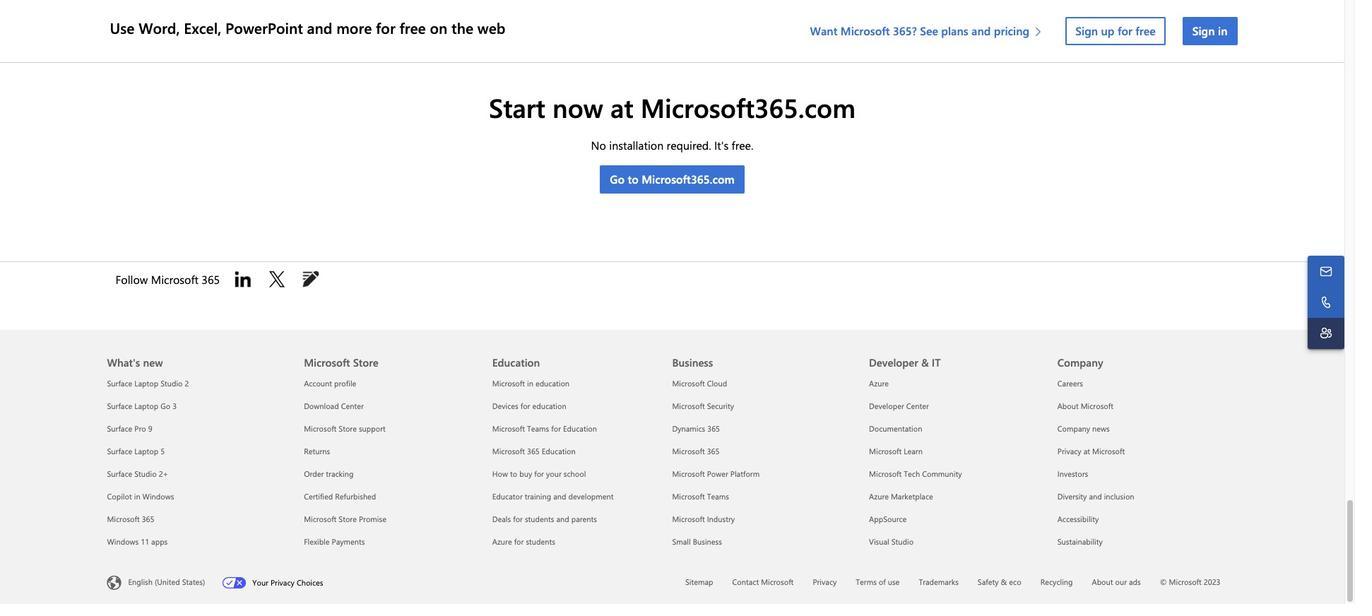 Task type: locate. For each thing, give the bounding box(es) containing it.
0 horizontal spatial center
[[341, 401, 364, 412]]

3 laptop from the top
[[134, 446, 158, 457]]

microsoft inside microsoft store heading
[[304, 356, 350, 370]]

1 sign from the left
[[1076, 23, 1098, 38]]

1 horizontal spatial go
[[610, 172, 625, 187]]

microsoft up "devices"
[[492, 378, 525, 389]]

1 horizontal spatial in
[[527, 378, 534, 389]]

store up payments
[[339, 514, 357, 525]]

1 vertical spatial microsoft365.com
[[642, 172, 735, 187]]

students down deals for students and parents link
[[526, 537, 555, 547]]

tech
[[904, 469, 920, 480]]

2 laptop from the top
[[134, 401, 158, 412]]

sign for sign up for free
[[1076, 23, 1098, 38]]

developer center
[[869, 401, 929, 412]]

education for microsoft in education
[[536, 378, 570, 389]]

training
[[525, 492, 551, 502]]

microsoft for microsoft industry link
[[672, 514, 705, 525]]

windows left 11
[[107, 537, 139, 547]]

microsoft power platform
[[672, 469, 760, 480]]

1 vertical spatial company
[[1058, 424, 1091, 434]]

microsoft right contact
[[761, 577, 794, 588]]

privacy
[[1058, 446, 1082, 457], [813, 577, 837, 588], [271, 578, 295, 588]]

education up devices for education at the left
[[536, 378, 570, 389]]

studio right visual
[[892, 537, 914, 547]]

privacy left "terms"
[[813, 577, 837, 588]]

microsoft 365 link up windows 11 apps
[[107, 514, 154, 525]]

microsoft365.com up free.
[[641, 90, 856, 124]]

microsoft for microsoft cloud link
[[672, 378, 705, 389]]

azure for students link
[[492, 537, 555, 547]]

business down microsoft industry link
[[693, 537, 722, 547]]

0 vertical spatial education
[[536, 378, 570, 389]]

0 vertical spatial in
[[1218, 23, 1228, 38]]

studio for surface studio 2+
[[134, 469, 157, 480]]

1 vertical spatial in
[[527, 378, 534, 389]]

365?
[[893, 23, 917, 38]]

0 horizontal spatial free
[[400, 18, 426, 38]]

0 horizontal spatial go
[[161, 401, 170, 412]]

store up profile
[[353, 356, 379, 370]]

diversity
[[1058, 492, 1087, 502]]

about microsoft
[[1058, 401, 1114, 412]]

1 vertical spatial studio
[[134, 469, 157, 480]]

for right "buy"
[[534, 469, 544, 480]]

microsoft down news at bottom
[[1093, 446, 1125, 457]]

1 vertical spatial education
[[563, 424, 597, 434]]

1 vertical spatial to
[[510, 469, 517, 480]]

footer resource links element
[[40, 330, 1305, 554]]

3 surface from the top
[[107, 424, 132, 434]]

eco
[[1010, 577, 1022, 588]]

store inside microsoft store heading
[[353, 356, 379, 370]]

go left 3
[[161, 401, 170, 412]]

azure for azure for students
[[492, 537, 512, 547]]

privacy inside footer resource links element
[[1058, 446, 1082, 457]]

center down profile
[[341, 401, 364, 412]]

company for company news
[[1058, 424, 1091, 434]]

studio left 2
[[161, 378, 183, 389]]

about for about our ads
[[1092, 577, 1114, 588]]

at inside footer resource links element
[[1084, 446, 1091, 457]]

careers link
[[1058, 378, 1083, 389]]

2 vertical spatial store
[[339, 514, 357, 525]]

1 horizontal spatial teams
[[707, 492, 729, 502]]

0 horizontal spatial about
[[1058, 401, 1079, 412]]

appsource link
[[869, 514, 907, 525]]

microsoft right follow at the top left of the page
[[151, 272, 199, 287]]

your privacy choices
[[253, 578, 323, 588]]

now
[[553, 90, 603, 124]]

0 horizontal spatial &
[[922, 356, 929, 370]]

0 vertical spatial go
[[610, 172, 625, 187]]

2 horizontal spatial in
[[1218, 23, 1228, 38]]

developer
[[869, 356, 919, 370], [869, 401, 904, 412]]

small
[[672, 537, 691, 547]]

about our ads
[[1092, 577, 1141, 588]]

flexible payments
[[304, 537, 365, 547]]

windows down 2+ at the left of page
[[142, 492, 174, 502]]

teams up microsoft 365 education
[[527, 424, 549, 434]]

microsoft
[[841, 23, 890, 38], [151, 272, 199, 287], [304, 356, 350, 370], [492, 378, 525, 389], [672, 378, 705, 389], [672, 401, 705, 412], [1081, 401, 1114, 412], [304, 424, 337, 434], [492, 424, 525, 434], [492, 446, 525, 457], [672, 446, 705, 457], [869, 446, 902, 457], [1093, 446, 1125, 457], [672, 469, 705, 480], [869, 469, 902, 480], [672, 492, 705, 502], [107, 514, 140, 525], [304, 514, 337, 525], [672, 514, 705, 525], [761, 577, 794, 588], [1169, 577, 1202, 588]]

careers
[[1058, 378, 1083, 389]]

azure up developer center link
[[869, 378, 889, 389]]

privacy inside 'link'
[[271, 578, 295, 588]]

0 horizontal spatial windows
[[107, 537, 139, 547]]

microsoft up news at bottom
[[1081, 401, 1114, 412]]

education up microsoft in education
[[492, 356, 540, 370]]

0 vertical spatial &
[[922, 356, 929, 370]]

surface down the surface pro 9
[[107, 446, 132, 457]]

0 vertical spatial laptop
[[134, 378, 158, 389]]

company inside company "heading"
[[1058, 356, 1104, 370]]

surface up copilot
[[107, 469, 132, 480]]

center up 'documentation'
[[907, 401, 929, 412]]

returns link
[[304, 446, 330, 457]]

2 vertical spatial education
[[542, 446, 576, 457]]

1 center from the left
[[341, 401, 364, 412]]

devices
[[492, 401, 519, 412]]

microsoft up small
[[672, 514, 705, 525]]

microsoft left 365?
[[841, 23, 890, 38]]

0 vertical spatial to
[[628, 172, 639, 187]]

devices for education
[[492, 401, 567, 412]]

0 horizontal spatial sign
[[1076, 23, 1098, 38]]

0 horizontal spatial to
[[510, 469, 517, 480]]

contact microsoft
[[733, 577, 794, 588]]

web
[[478, 18, 506, 38]]

1 vertical spatial azure
[[869, 492, 889, 502]]

0 vertical spatial at
[[611, 90, 634, 124]]

surface up the surface pro 9
[[107, 401, 132, 412]]

0 vertical spatial business
[[672, 356, 713, 370]]

1 vertical spatial education
[[532, 401, 567, 412]]

& inside heading
[[922, 356, 929, 370]]

in for microsoft
[[527, 378, 534, 389]]

teams for microsoft teams
[[707, 492, 729, 502]]

microsoft teams
[[672, 492, 729, 502]]

go
[[610, 172, 625, 187], [161, 401, 170, 412]]

sitemap link
[[686, 577, 714, 588]]

1 vertical spatial &
[[1001, 577, 1007, 588]]

1 laptop from the top
[[134, 378, 158, 389]]

developer up azure link
[[869, 356, 919, 370]]

at
[[611, 90, 634, 124], [1084, 446, 1091, 457]]

1 horizontal spatial &
[[1001, 577, 1007, 588]]

to inside footer resource links element
[[510, 469, 517, 480]]

azure marketplace
[[869, 492, 934, 502]]

download center link
[[304, 401, 364, 412]]

2 vertical spatial studio
[[892, 537, 914, 547]]

to left "buy"
[[510, 469, 517, 480]]

microsoft power platform link
[[672, 469, 760, 480]]

news
[[1093, 424, 1110, 434]]

students down training
[[525, 514, 554, 525]]

microsoft 365
[[672, 446, 720, 457], [107, 514, 154, 525]]

0 vertical spatial teams
[[527, 424, 549, 434]]

about left the our
[[1092, 577, 1114, 588]]

for right up at the right of page
[[1118, 23, 1133, 38]]

developer down azure link
[[869, 401, 904, 412]]

1 horizontal spatial about
[[1092, 577, 1114, 588]]

microsoft down 'documentation'
[[869, 446, 902, 457]]

0 vertical spatial company
[[1058, 356, 1104, 370]]

365 up how to buy for your school
[[527, 446, 540, 457]]

microsoft learn link
[[869, 446, 923, 457]]

in
[[1218, 23, 1228, 38], [527, 378, 534, 389], [134, 492, 140, 502]]

0 vertical spatial education
[[492, 356, 540, 370]]

microsoft up how
[[492, 446, 525, 457]]

microsoft 365 blog logo image
[[300, 268, 323, 291]]

microsoft down dynamics
[[672, 446, 705, 457]]

studio for visual studio
[[892, 537, 914, 547]]

4 surface from the top
[[107, 446, 132, 457]]

0 vertical spatial azure
[[869, 378, 889, 389]]

1 horizontal spatial center
[[907, 401, 929, 412]]

surface studio 2+
[[107, 469, 168, 480]]

surface studio 2+ link
[[107, 469, 168, 480]]

states)
[[182, 577, 205, 587]]

1 vertical spatial go
[[161, 401, 170, 412]]

5 surface from the top
[[107, 469, 132, 480]]

1 horizontal spatial to
[[628, 172, 639, 187]]

your privacy choices link
[[222, 575, 340, 589]]

developer inside "developer & it" heading
[[869, 356, 919, 370]]

laptop for studio
[[134, 378, 158, 389]]

0 vertical spatial store
[[353, 356, 379, 370]]

1 horizontal spatial studio
[[161, 378, 183, 389]]

for right the 'deals'
[[513, 514, 523, 525]]

1 horizontal spatial privacy
[[813, 577, 837, 588]]

store left support
[[339, 424, 357, 434]]

0 vertical spatial windows
[[142, 492, 174, 502]]

laptop down new on the bottom left
[[134, 378, 158, 389]]

2 vertical spatial laptop
[[134, 446, 158, 457]]

azure
[[869, 378, 889, 389], [869, 492, 889, 502], [492, 537, 512, 547]]

developer & it heading
[[869, 330, 1041, 373]]

365 down security
[[708, 424, 720, 434]]

surface for surface laptop studio 2
[[107, 378, 132, 389]]

devices for education link
[[492, 401, 567, 412]]

microsoft store support link
[[304, 424, 386, 434]]

microsoft down download
[[304, 424, 337, 434]]

microsoft down certified
[[304, 514, 337, 525]]

microsoft up the microsoft teams
[[672, 469, 705, 480]]

education
[[492, 356, 540, 370], [563, 424, 597, 434], [542, 446, 576, 457]]

microsoft up microsoft security link
[[672, 378, 705, 389]]

copilot
[[107, 492, 132, 502]]

microsoft up dynamics
[[672, 401, 705, 412]]

diversity and inclusion link
[[1058, 492, 1135, 502]]

365 left linkedin logo
[[202, 272, 220, 287]]

for right more
[[376, 18, 396, 38]]

2 developer from the top
[[869, 401, 904, 412]]

order
[[304, 469, 324, 480]]

microsoft down "devices"
[[492, 424, 525, 434]]

microsoft down copilot
[[107, 514, 140, 525]]

& for it
[[922, 356, 929, 370]]

1 vertical spatial developer
[[869, 401, 904, 412]]

flexible payments link
[[304, 537, 365, 547]]

microsoft 365 link down dynamics 365 link
[[672, 446, 720, 457]]

education up your
[[542, 446, 576, 457]]

education
[[536, 378, 570, 389], [532, 401, 567, 412]]

choices
[[297, 578, 323, 588]]

0 vertical spatial microsoft365.com
[[641, 90, 856, 124]]

privacy right your
[[271, 578, 295, 588]]

education up microsoft teams for education link
[[532, 401, 567, 412]]

company heading
[[1058, 330, 1229, 373]]

account
[[304, 378, 332, 389]]

2 horizontal spatial privacy
[[1058, 446, 1082, 457]]

1 vertical spatial laptop
[[134, 401, 158, 412]]

microsoft teams for education
[[492, 424, 597, 434]]

microsoft for microsoft teams for education link
[[492, 424, 525, 434]]

microsoft for microsoft in education link
[[492, 378, 525, 389]]

0 vertical spatial microsoft 365 link
[[672, 446, 720, 457]]

refurbished
[[335, 492, 376, 502]]

surface for surface laptop go 3
[[107, 401, 132, 412]]

company up careers
[[1058, 356, 1104, 370]]

for
[[376, 18, 396, 38], [1118, 23, 1133, 38], [521, 401, 530, 412], [551, 424, 561, 434], [534, 469, 544, 480], [513, 514, 523, 525], [514, 537, 524, 547]]

azure up appsource
[[869, 492, 889, 502]]

and right plans
[[972, 23, 991, 38]]

microsoft in education link
[[492, 378, 570, 389]]

surface down what's at the left
[[107, 378, 132, 389]]

0 horizontal spatial at
[[611, 90, 634, 124]]

center for microsoft
[[341, 401, 364, 412]]

to for how
[[510, 469, 517, 480]]

about for about microsoft
[[1058, 401, 1079, 412]]

security
[[707, 401, 734, 412]]

in for sign
[[1218, 23, 1228, 38]]

about down careers link
[[1058, 401, 1079, 412]]

surface laptop studio 2
[[107, 378, 189, 389]]

0 horizontal spatial in
[[134, 492, 140, 502]]

and right training
[[554, 492, 566, 502]]

1 surface from the top
[[107, 378, 132, 389]]

365 for microsoft 365 education link
[[527, 446, 540, 457]]

0 horizontal spatial studio
[[134, 469, 157, 480]]

2 horizontal spatial studio
[[892, 537, 914, 547]]

no
[[591, 138, 606, 153]]

surface laptop go 3 link
[[107, 401, 177, 412]]

0 horizontal spatial microsoft 365
[[107, 514, 154, 525]]

1 developer from the top
[[869, 356, 919, 370]]

at down company news "link"
[[1084, 446, 1091, 457]]

microsoft 365 up windows 11 apps
[[107, 514, 154, 525]]

1 horizontal spatial sign
[[1193, 23, 1215, 38]]

1 vertical spatial at
[[1084, 446, 1091, 457]]

free right up at the right of page
[[1136, 23, 1156, 38]]

surface for surface pro 9
[[107, 424, 132, 434]]

365 up 11
[[142, 514, 154, 525]]

microsoft for microsoft learn link
[[869, 446, 902, 457]]

2023
[[1204, 577, 1221, 588]]

& left eco
[[1001, 577, 1007, 588]]

microsoft up microsoft industry link
[[672, 492, 705, 502]]

0 vertical spatial about
[[1058, 401, 1079, 412]]

go down installation
[[610, 172, 625, 187]]

laptop down surface laptop studio 2
[[134, 401, 158, 412]]

free left on
[[400, 18, 426, 38]]

laptop left 5
[[134, 446, 158, 457]]

azure for azure link
[[869, 378, 889, 389]]

teams down power
[[707, 492, 729, 502]]

microsoft 365 down dynamics 365 link
[[672, 446, 720, 457]]

pro
[[134, 424, 146, 434]]

& left it
[[922, 356, 929, 370]]

company down about microsoft
[[1058, 424, 1091, 434]]

privacy for privacy link
[[813, 577, 837, 588]]

business up microsoft cloud
[[672, 356, 713, 370]]

download center
[[304, 401, 364, 412]]

dynamics 365
[[672, 424, 720, 434]]

1 vertical spatial teams
[[707, 492, 729, 502]]

sign for sign in
[[1193, 23, 1215, 38]]

2+
[[159, 469, 168, 480]]

2 sign from the left
[[1193, 23, 1215, 38]]

1 horizontal spatial windows
[[142, 492, 174, 502]]

0 vertical spatial developer
[[869, 356, 919, 370]]

2 center from the left
[[907, 401, 929, 412]]

surface laptop studio 2 link
[[107, 378, 189, 389]]

microsoft for microsoft store support 'link'
[[304, 424, 337, 434]]

how to buy for your school
[[492, 469, 586, 480]]

studio left 2+ at the left of page
[[134, 469, 157, 480]]

platform
[[731, 469, 760, 480]]

microsoft store promise link
[[304, 514, 387, 525]]

microsoft up account profile link
[[304, 356, 350, 370]]

at up installation
[[611, 90, 634, 124]]

sign
[[1076, 23, 1098, 38], [1193, 23, 1215, 38]]

2 vertical spatial in
[[134, 492, 140, 502]]

1 horizontal spatial at
[[1084, 446, 1091, 457]]

privacy up investors
[[1058, 446, 1082, 457]]

company news link
[[1058, 424, 1110, 434]]

dynamics 365 link
[[672, 424, 720, 434]]

1 vertical spatial store
[[339, 424, 357, 434]]

2 surface from the top
[[107, 401, 132, 412]]

appsource
[[869, 514, 907, 525]]

microsoft for the bottommost microsoft 365 link
[[107, 514, 140, 525]]

1 vertical spatial about
[[1092, 577, 1114, 588]]

company for company
[[1058, 356, 1104, 370]]

your
[[253, 578, 269, 588]]

go to microsoft365.com
[[610, 172, 735, 187]]

microsoft learn
[[869, 446, 923, 457]]

microsoft down microsoft learn
[[869, 469, 902, 480]]

for up microsoft 365 education
[[551, 424, 561, 434]]

0 vertical spatial students
[[525, 514, 554, 525]]

0 horizontal spatial microsoft 365 link
[[107, 514, 154, 525]]

2 company from the top
[[1058, 424, 1091, 434]]

to down installation
[[628, 172, 639, 187]]

education up "school"
[[563, 424, 597, 434]]

365 up the microsoft power platform
[[707, 446, 720, 457]]

surface left pro
[[107, 424, 132, 434]]

inclusion
[[1104, 492, 1135, 502]]

laptop for 5
[[134, 446, 158, 457]]

1 company from the top
[[1058, 356, 1104, 370]]

2 vertical spatial azure
[[492, 537, 512, 547]]

0 horizontal spatial teams
[[527, 424, 549, 434]]

1 vertical spatial students
[[526, 537, 555, 547]]

deals
[[492, 514, 511, 525]]

follow
[[116, 272, 148, 287]]

1 horizontal spatial microsoft 365
[[672, 446, 720, 457]]

about inside footer resource links element
[[1058, 401, 1079, 412]]

azure down the 'deals'
[[492, 537, 512, 547]]

excel,
[[184, 18, 221, 38]]

educator
[[492, 492, 523, 502]]

365 for microsoft 365 link to the right
[[707, 446, 720, 457]]

microsoft365.com down required.
[[642, 172, 735, 187]]

0 horizontal spatial privacy
[[271, 578, 295, 588]]



Task type: describe. For each thing, give the bounding box(es) containing it.
terms of use link
[[856, 577, 900, 588]]

account profile
[[304, 378, 356, 389]]

microsoft for microsoft security link
[[672, 401, 705, 412]]

dynamics
[[672, 424, 705, 434]]

on
[[430, 18, 448, 38]]

word,
[[139, 18, 180, 38]]

pricing
[[994, 23, 1030, 38]]

cloud
[[707, 378, 727, 389]]

support
[[359, 424, 386, 434]]

developer for developer & it
[[869, 356, 919, 370]]

privacy for privacy at microsoft
[[1058, 446, 1082, 457]]

sitemap
[[686, 577, 714, 588]]

terms
[[856, 577, 877, 588]]

returns
[[304, 446, 330, 457]]

business inside heading
[[672, 356, 713, 370]]

azure for students
[[492, 537, 555, 547]]

profile
[[334, 378, 356, 389]]

documentation
[[869, 424, 923, 434]]

your
[[546, 469, 562, 480]]

teams for microsoft teams for education
[[527, 424, 549, 434]]

start
[[489, 90, 546, 124]]

1 horizontal spatial free
[[1136, 23, 1156, 38]]

microsoft store heading
[[304, 330, 476, 373]]

and left parents
[[557, 514, 569, 525]]

developer for developer center
[[869, 401, 904, 412]]

sign in
[[1193, 23, 1228, 38]]

plans
[[942, 23, 969, 38]]

©
[[1160, 577, 1167, 588]]

use word, excel, powerpoint and more for free on the web
[[110, 18, 506, 38]]

microsoft right ©
[[1169, 577, 1202, 588]]

recycling link
[[1041, 577, 1073, 588]]

microsoft for microsoft store heading
[[304, 356, 350, 370]]

0 vertical spatial microsoft 365
[[672, 446, 720, 457]]

students for deals
[[525, 514, 554, 525]]

surface pro 9 link
[[107, 424, 152, 434]]

use word, excel, powerpoint and more for free on the web element
[[107, 0, 1246, 62]]

diversity and inclusion
[[1058, 492, 1135, 502]]

microsoft cloud link
[[672, 378, 727, 389]]

it's
[[715, 138, 729, 153]]

education for devices for education
[[532, 401, 567, 412]]

safety
[[978, 577, 999, 588]]

english
[[128, 577, 153, 587]]

surface for surface studio 2+
[[107, 469, 132, 480]]

trademarks
[[919, 577, 959, 588]]

microsoft security link
[[672, 401, 734, 412]]

what's
[[107, 356, 140, 370]]

trademarks link
[[919, 577, 959, 588]]

promise
[[359, 514, 387, 525]]

365 for the bottommost microsoft 365 link
[[142, 514, 154, 525]]

our
[[1116, 577, 1127, 588]]

1 vertical spatial microsoft 365 link
[[107, 514, 154, 525]]

microsoft for microsoft tech community link
[[869, 469, 902, 480]]

deals for students and parents
[[492, 514, 597, 525]]

order tracking
[[304, 469, 354, 480]]

education inside heading
[[492, 356, 540, 370]]

3
[[173, 401, 177, 412]]

follow microsoft 365 region
[[107, 263, 339, 296]]

want microsoft 365? see plans and pricing link
[[810, 23, 1049, 38]]

copilot in windows
[[107, 492, 174, 502]]

certified refurbished
[[304, 492, 376, 502]]

ads
[[1129, 577, 1141, 588]]

365 for dynamics 365 link
[[708, 424, 720, 434]]

installation
[[609, 138, 664, 153]]

and left more
[[307, 18, 333, 38]]

buy
[[520, 469, 532, 480]]

follow microsoft 365
[[116, 272, 223, 287]]

store for microsoft store support
[[339, 424, 357, 434]]

1 vertical spatial windows
[[107, 537, 139, 547]]

more
[[337, 18, 372, 38]]

microsoft 365 education
[[492, 446, 576, 457]]

account profile link
[[304, 378, 356, 389]]

learn
[[904, 446, 923, 457]]

for down deals for students and parents link
[[514, 537, 524, 547]]

microsoft for "microsoft store promise" link on the left
[[304, 514, 337, 525]]

microsoft for microsoft teams link
[[672, 492, 705, 502]]

required.
[[667, 138, 712, 153]]

windows 11 apps
[[107, 537, 168, 547]]

go inside footer resource links element
[[161, 401, 170, 412]]

want
[[810, 23, 838, 38]]

california consumer privacy act (ccpa) opt-out icon image
[[222, 578, 253, 589]]

0 vertical spatial studio
[[161, 378, 183, 389]]

flexible
[[304, 537, 330, 547]]

microsoft for microsoft 365 link to the right
[[672, 446, 705, 457]]

laptop for go
[[134, 401, 158, 412]]

community
[[922, 469, 962, 480]]

english (united states) link
[[107, 575, 222, 592]]

educator training and development
[[492, 492, 614, 502]]

microsoft inside use word, excel, powerpoint and more for free on the web element
[[841, 23, 890, 38]]

microsoft tech community
[[869, 469, 962, 480]]

microsoft for microsoft 365 education link
[[492, 446, 525, 457]]

center for developer
[[907, 401, 929, 412]]

365 inside "region"
[[202, 272, 220, 287]]

powerpoint
[[226, 18, 303, 38]]

terms of use
[[856, 577, 900, 588]]

contact microsoft link
[[733, 577, 794, 588]]

what's new heading
[[107, 330, 287, 373]]

twitter logo image
[[266, 268, 288, 291]]

in for copilot
[[134, 492, 140, 502]]

microsoft store
[[304, 356, 379, 370]]

to for go
[[628, 172, 639, 187]]

for right "devices"
[[521, 401, 530, 412]]

microsoft for microsoft power platform link
[[672, 469, 705, 480]]

microsoft store promise
[[304, 514, 387, 525]]

students for azure
[[526, 537, 555, 547]]

surface laptop go 3
[[107, 401, 177, 412]]

business heading
[[672, 330, 852, 373]]

microsoft tech community link
[[869, 469, 962, 480]]

microsoft inside the follow microsoft 365 "region"
[[151, 272, 199, 287]]

use
[[110, 18, 135, 38]]

azure for azure marketplace
[[869, 492, 889, 502]]

apps
[[151, 537, 168, 547]]

want microsoft 365? see plans and pricing
[[810, 23, 1030, 38]]

small business
[[672, 537, 722, 547]]

surface for surface laptop 5
[[107, 446, 132, 457]]

it
[[932, 356, 941, 370]]

and right diversity
[[1089, 492, 1102, 502]]

1 vertical spatial microsoft 365
[[107, 514, 154, 525]]

microsoft cloud
[[672, 378, 727, 389]]

education heading
[[492, 330, 664, 373]]

1 horizontal spatial microsoft 365 link
[[672, 446, 720, 457]]

about microsoft link
[[1058, 401, 1114, 412]]

1 vertical spatial business
[[693, 537, 722, 547]]

& for eco
[[1001, 577, 1007, 588]]

linkedin logo image
[[232, 268, 254, 291]]

store for microsoft store
[[353, 356, 379, 370]]

microsoft in education
[[492, 378, 570, 389]]

how
[[492, 469, 508, 480]]

certified
[[304, 492, 333, 502]]

see
[[920, 23, 939, 38]]

© microsoft 2023
[[1160, 577, 1221, 588]]

developer center link
[[869, 401, 929, 412]]

surface laptop 5
[[107, 446, 165, 457]]

visual studio
[[869, 537, 914, 547]]

store for microsoft store promise
[[339, 514, 357, 525]]

small business link
[[672, 537, 722, 547]]

use
[[888, 577, 900, 588]]



Task type: vqa. For each thing, say whether or not it's contained in the screenshot.


